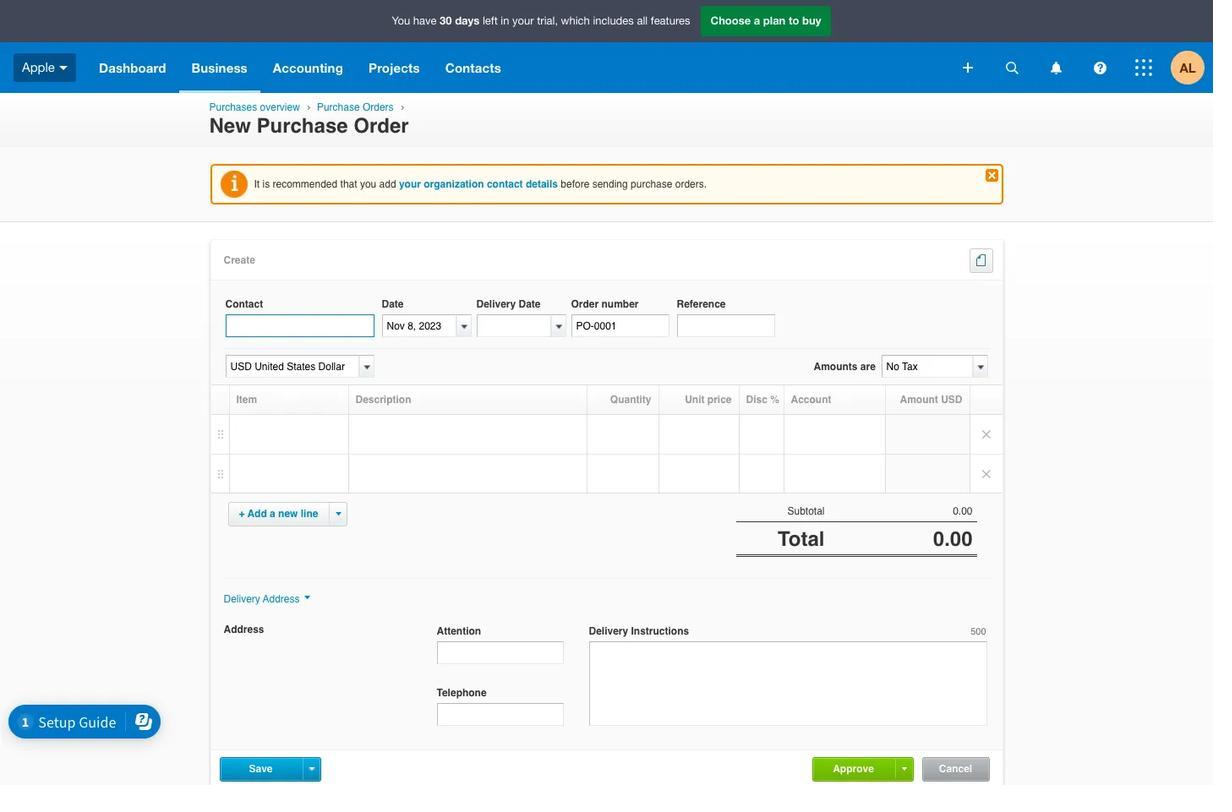 Task type: describe. For each thing, give the bounding box(es) containing it.
save
[[249, 764, 273, 776]]

al
[[1180, 60, 1196, 75]]

all
[[637, 15, 648, 27]]

el image
[[988, 255, 991, 267]]

save button
[[249, 764, 273, 776]]

business
[[192, 60, 248, 75]]

new
[[209, 114, 251, 138]]

apple
[[22, 60, 55, 74]]

plan
[[763, 14, 786, 27]]

total
[[778, 528, 825, 552]]

accounting button
[[260, 42, 356, 93]]

delivery instructions
[[589, 626, 689, 638]]

buy
[[802, 14, 821, 27]]

Contact text field
[[225, 315, 374, 338]]

are
[[861, 361, 876, 373]]

+ add a new line
[[239, 508, 318, 520]]

new
[[278, 508, 298, 520]]

0.00 for subtotal
[[953, 506, 973, 518]]

amounts
[[814, 361, 858, 373]]

cancel
[[939, 764, 972, 776]]

it is recommended that you add your organization contact details before sending purchase orders.
[[254, 178, 707, 190]]

delivery date
[[476, 299, 541, 311]]

orders.
[[675, 178, 707, 190]]

Date text field
[[382, 315, 456, 338]]

approve button
[[833, 764, 874, 776]]

subtotal
[[788, 506, 825, 518]]

purchase orders link
[[317, 101, 394, 113]]

you
[[360, 178, 376, 190]]

Delivery Date text field
[[476, 315, 551, 338]]

reference
[[677, 299, 726, 311]]

which
[[561, 15, 590, 27]]

create
[[224, 255, 255, 267]]

0 vertical spatial a
[[754, 14, 760, 27]]

in
[[501, 15, 509, 27]]

delivery for delivery date
[[476, 299, 516, 311]]

usd
[[941, 394, 963, 406]]

instructions
[[631, 626, 689, 638]]

trial,
[[537, 15, 558, 27]]

1 vertical spatial purchase
[[257, 114, 348, 138]]

Delivery Instructions text field
[[589, 642, 987, 727]]

Reference text field
[[677, 315, 775, 338]]

navigation containing dashboard
[[86, 42, 951, 93]]

apple button
[[0, 42, 86, 93]]

unit price
[[685, 394, 732, 406]]

left
[[483, 15, 498, 27]]

price
[[707, 394, 732, 406]]

disc %
[[746, 394, 779, 406]]

1 vertical spatial address
[[224, 624, 264, 636]]

0.00 for total
[[933, 528, 973, 552]]

new purchase order
[[209, 114, 409, 138]]

cancel button
[[939, 764, 972, 776]]

account
[[791, 394, 832, 406]]

purchase orders
[[317, 101, 394, 113]]

Order number text field
[[571, 315, 669, 338]]

amount
[[900, 394, 938, 406]]

organization
[[424, 178, 484, 190]]

choose
[[711, 14, 751, 27]]

%
[[770, 394, 779, 406]]

svg image inside apple popup button
[[59, 66, 68, 70]]

your organization contact details link
[[399, 178, 558, 190]]

add
[[247, 508, 267, 520]]

500
[[971, 627, 986, 638]]

1 date from the left
[[382, 299, 404, 311]]

it
[[254, 178, 260, 190]]

amount usd
[[900, 394, 963, 406]]

have
[[413, 15, 437, 27]]

that
[[340, 178, 357, 190]]

svg image
[[1094, 61, 1106, 74]]

contact
[[225, 299, 263, 311]]

quantity
[[610, 394, 651, 406]]

al button
[[1171, 42, 1213, 93]]



Task type: locate. For each thing, give the bounding box(es) containing it.
navigation
[[86, 42, 951, 93]]

a
[[754, 14, 760, 27], [270, 508, 275, 520]]

1 horizontal spatial order
[[571, 299, 599, 311]]

sending
[[592, 178, 628, 190]]

0 vertical spatial 0.00
[[953, 506, 973, 518]]

you
[[392, 15, 410, 27]]

svg image
[[1135, 59, 1152, 76], [1006, 61, 1018, 74], [1050, 61, 1061, 74], [963, 63, 973, 73], [59, 66, 68, 70]]

1 vertical spatial 0.00
[[933, 528, 973, 552]]

your right add
[[399, 178, 421, 190]]

1 vertical spatial order
[[571, 299, 599, 311]]

your right in
[[512, 15, 534, 27]]

None text field
[[881, 355, 973, 378]]

purchases
[[209, 101, 257, 113]]

contacts
[[445, 60, 501, 75]]

is
[[263, 178, 270, 190]]

0 horizontal spatial a
[[270, 508, 275, 520]]

order down orders
[[354, 114, 409, 138]]

delivery for delivery address
[[224, 594, 260, 606]]

2 vertical spatial delivery
[[589, 626, 628, 638]]

overview
[[260, 101, 300, 113]]

0 horizontal spatial delivery
[[224, 594, 260, 606]]

dashboard
[[99, 60, 166, 75]]

unit
[[685, 394, 705, 406]]

you have 30 days left in your trial, which includes all features
[[392, 14, 690, 27]]

date up delivery date text box
[[519, 299, 541, 311]]

item
[[236, 394, 257, 406]]

+ add a new line button
[[239, 508, 318, 520]]

Telephone text field
[[437, 704, 564, 727]]

add
[[379, 178, 396, 190]]

1 vertical spatial your
[[399, 178, 421, 190]]

order number
[[571, 299, 639, 311]]

details
[[526, 178, 558, 190]]

attention
[[437, 626, 481, 638]]

purchase
[[317, 101, 360, 113], [257, 114, 348, 138]]

number
[[602, 299, 639, 311]]

dashboard link
[[86, 42, 179, 93]]

1 vertical spatial delivery
[[224, 594, 260, 606]]

before
[[561, 178, 590, 190]]

telephone
[[437, 688, 487, 700]]

purchase
[[631, 178, 672, 190]]

banner
[[0, 0, 1213, 93]]

purchase up new purchase order
[[317, 101, 360, 113]]

accounting
[[273, 60, 343, 75]]

order
[[354, 114, 409, 138], [571, 299, 599, 311]]

purchases overview link
[[209, 101, 300, 113]]

0 vertical spatial delivery
[[476, 299, 516, 311]]

2 date from the left
[[519, 299, 541, 311]]

0 vertical spatial purchase
[[317, 101, 360, 113]]

orders
[[363, 101, 394, 113]]

contacts button
[[433, 42, 514, 93]]

delivery address button
[[224, 594, 310, 606]]

0 vertical spatial your
[[512, 15, 534, 27]]

purchase down overview
[[257, 114, 348, 138]]

0 vertical spatial address
[[263, 594, 300, 606]]

0 horizontal spatial your
[[399, 178, 421, 190]]

delivery
[[476, 299, 516, 311], [224, 594, 260, 606], [589, 626, 628, 638]]

1 horizontal spatial your
[[512, 15, 534, 27]]

features
[[651, 15, 690, 27]]

1 vertical spatial a
[[270, 508, 275, 520]]

date up date text field
[[382, 299, 404, 311]]

1 horizontal spatial delivery
[[476, 299, 516, 311]]

recommended
[[273, 178, 338, 190]]

date
[[382, 299, 404, 311], [519, 299, 541, 311]]

Attention text field
[[437, 642, 564, 665]]

0.00
[[953, 506, 973, 518], [933, 528, 973, 552]]

your for days
[[512, 15, 534, 27]]

delivery address
[[224, 594, 300, 606]]

your for that
[[399, 178, 421, 190]]

0 vertical spatial order
[[354, 114, 409, 138]]

choose a plan to buy
[[711, 14, 821, 27]]

0 horizontal spatial date
[[382, 299, 404, 311]]

approve
[[833, 764, 874, 776]]

to
[[789, 14, 799, 27]]

banner containing al
[[0, 0, 1213, 93]]

a left plan
[[754, 14, 760, 27]]

purchases overview
[[209, 101, 300, 113]]

description
[[356, 394, 411, 406]]

line
[[301, 508, 318, 520]]

a right add
[[270, 508, 275, 520]]

1 horizontal spatial a
[[754, 14, 760, 27]]

business button
[[179, 42, 260, 93]]

Select a currency text field
[[225, 355, 359, 378]]

your
[[512, 15, 534, 27], [399, 178, 421, 190]]

address
[[263, 594, 300, 606], [224, 624, 264, 636]]

order left number
[[571, 299, 599, 311]]

delivery for delivery instructions
[[589, 626, 628, 638]]

includes
[[593, 15, 634, 27]]

projects button
[[356, 42, 433, 93]]

0 horizontal spatial order
[[354, 114, 409, 138]]

days
[[455, 14, 480, 27]]

contact
[[487, 178, 523, 190]]

2 horizontal spatial delivery
[[589, 626, 628, 638]]

your inside you have 30 days left in your trial, which includes all features
[[512, 15, 534, 27]]

+
[[239, 508, 245, 520]]

amounts are
[[814, 361, 876, 373]]

projects
[[369, 60, 420, 75]]

disc
[[746, 394, 768, 406]]

1 horizontal spatial date
[[519, 299, 541, 311]]

30
[[440, 14, 452, 27]]



Task type: vqa. For each thing, say whether or not it's contained in the screenshot.
key
no



